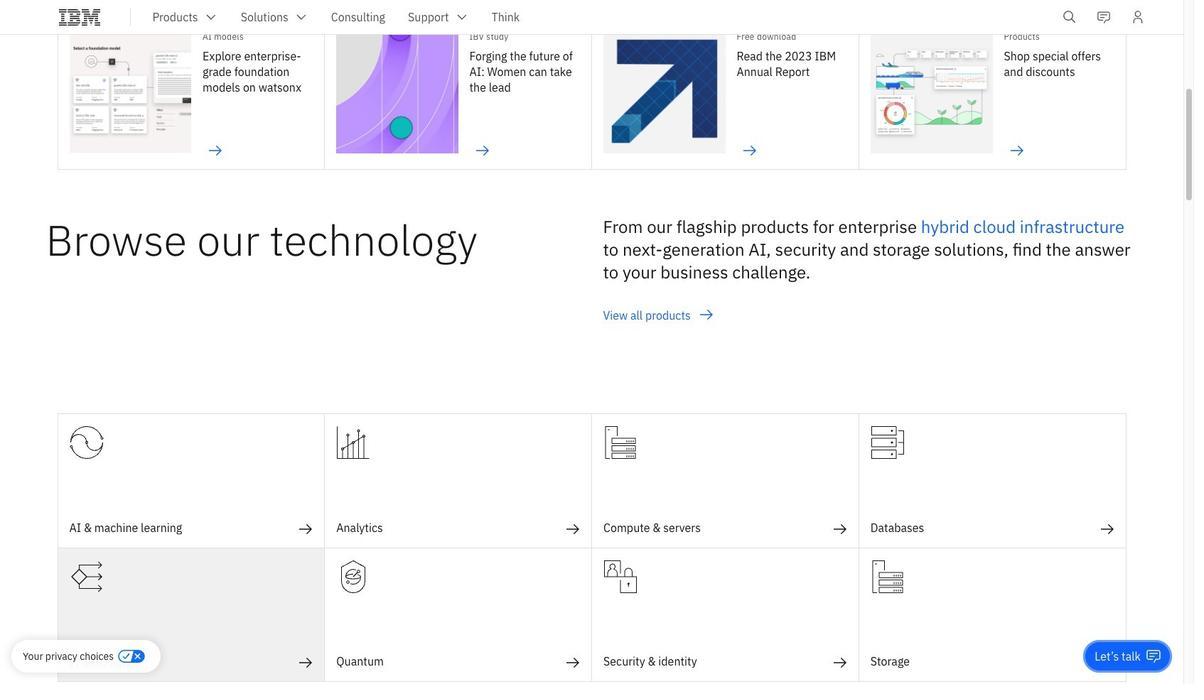 Task type: locate. For each thing, give the bounding box(es) containing it.
your privacy choices element
[[23, 649, 114, 665]]



Task type: describe. For each thing, give the bounding box(es) containing it.
let's talk element
[[1095, 649, 1141, 665]]



